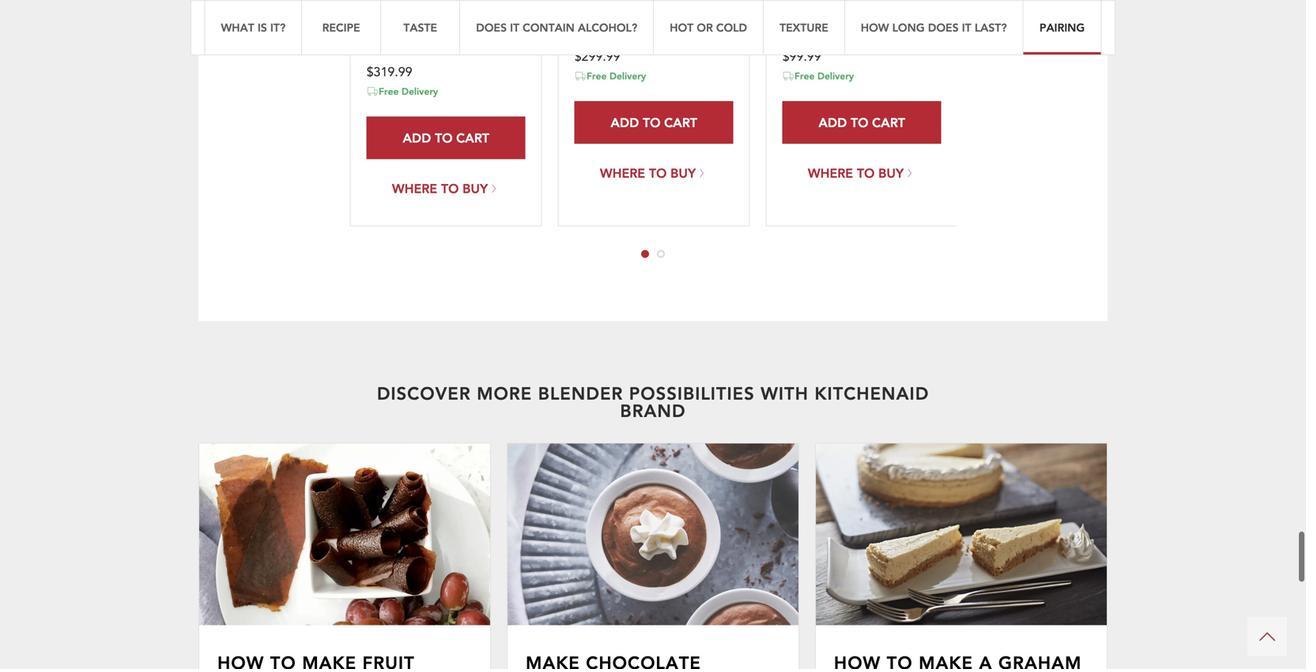 Task type: locate. For each thing, give the bounding box(es) containing it.
0 horizontal spatial cart
[[456, 127, 489, 144]]

gray henley with grease spots on the front image
[[199, 441, 490, 623], [508, 441, 798, 623], [816, 441, 1107, 623]]

0 horizontal spatial buy
[[463, 178, 488, 194]]

2 horizontal spatial ★★★★ ★
[[782, 20, 824, 42]]

0 horizontal spatial to
[[441, 178, 459, 194]]

previous image up the last?
[[972, 0, 991, 7]]

discover more blender possibilities with kitchenaid brand
[[377, 379, 929, 420]]

★★★★ up $99.99
[[782, 20, 824, 32]]

add to cart button for $319.99
[[367, 114, 526, 157]]

1 horizontal spatial add
[[611, 112, 639, 129]]

★ up $299.99
[[575, 31, 585, 42]]

★★★★★ up $299.99
[[575, 20, 626, 32]]

ksb4026be
[[673, 22, 726, 34]]

4.8
[[630, 23, 642, 33]]

★★★★ for $299.99
[[575, 20, 616, 32]]

2 horizontal spatial delivery
[[817, 67, 854, 80]]

tab list
[[350, 248, 956, 256]]

★ up $319.99
[[367, 46, 377, 57]]

where
[[600, 163, 645, 179], [808, 163, 853, 179], [392, 178, 437, 194]]

free delivery down $299.99
[[587, 67, 646, 80]]

1 horizontal spatial gray henley with grease spots on the front image
[[508, 441, 798, 623]]

1 horizontal spatial delivery
[[610, 67, 646, 80]]

2 horizontal spatial free delivery
[[795, 67, 854, 80]]

★★★★★ up $319.99
[[367, 36, 418, 47]]

what is it?
[[221, 20, 286, 35]]

add down $299.99
[[611, 112, 639, 129]]

free down $319.99
[[379, 82, 399, 95]]

2 horizontal spatial cart
[[872, 112, 905, 129]]

1 horizontal spatial ★★★★ ★
[[575, 20, 616, 42]]

2 horizontal spatial free
[[795, 67, 815, 80]]

recipe
[[322, 20, 360, 35]]

where for $319.99
[[392, 178, 437, 194]]

previous image up "recipe"
[[315, 0, 335, 7]]

1 horizontal spatial it
[[962, 20, 971, 35]]

(873)
[[853, 23, 872, 33]]

1 horizontal spatial where to buy
[[600, 163, 696, 179]]

★★★★ ★ up $299.99
[[575, 20, 616, 42]]

1 horizontal spatial to
[[649, 163, 667, 179]]

hot
[[670, 20, 694, 35]]

where to buy for $319.99
[[392, 178, 488, 194]]

2 horizontal spatial to
[[851, 112, 868, 129]]

add for $319.99
[[403, 127, 431, 144]]

1 horizontal spatial free delivery
[[587, 67, 646, 80]]

buy for $99.99
[[878, 163, 904, 179]]

more
[[477, 379, 532, 402]]

delivery
[[610, 67, 646, 80], [817, 67, 854, 80], [402, 82, 438, 95]]

★★★★ for $99.99
[[782, 20, 824, 32]]

cart for $299.99
[[664, 112, 697, 129]]

1 previous image from the left
[[315, 0, 335, 7]]

add to cart
[[611, 112, 697, 129], [819, 112, 905, 129], [403, 127, 489, 144]]

2 horizontal spatial gray henley with grease spots on the front image
[[816, 441, 1107, 623]]

free delivery down $99.99
[[795, 67, 854, 80]]

add to cart for $99.99
[[819, 112, 905, 129]]

free down $99.99
[[795, 67, 815, 80]]

free delivery down $319.99
[[379, 82, 438, 95]]

1 horizontal spatial where to buy link
[[575, 150, 733, 192]]

0 horizontal spatial add
[[403, 127, 431, 144]]

add to cart button
[[575, 99, 733, 142], [782, 99, 941, 142], [367, 114, 526, 157]]

★★★★ up $319.99
[[367, 36, 408, 47]]

it right the 'does'
[[962, 20, 971, 35]]

where for $299.99
[[600, 163, 645, 179]]

1 horizontal spatial add to cart
[[611, 112, 697, 129]]

2 horizontal spatial where to buy link
[[782, 150, 941, 192]]

previous image
[[315, 0, 335, 7], [972, 0, 991, 7]]

does it contain alcohol? button
[[459, 0, 653, 55]]

alcohol?
[[578, 20, 637, 35]]

free delivery
[[587, 67, 646, 80], [795, 67, 854, 80], [379, 82, 438, 95]]

1 horizontal spatial buy
[[671, 163, 696, 179]]

delivery down $99.99
[[817, 67, 854, 80]]

where to buy link
[[575, 150, 733, 192], [782, 150, 941, 192], [367, 165, 526, 207]]

1 horizontal spatial ★
[[575, 31, 585, 42]]

★★★★ ★ up $99.99
[[782, 20, 824, 42]]

★ for $299.99
[[575, 31, 585, 42]]

★★★★ ★
[[575, 20, 616, 42], [782, 20, 824, 42], [367, 36, 408, 57]]

2 horizontal spatial to
[[857, 163, 875, 179]]

free
[[587, 67, 607, 80], [795, 67, 815, 80], [379, 82, 399, 95]]

1 horizontal spatial where
[[600, 163, 645, 179]]

delivery down $319.99
[[402, 82, 438, 95]]

0 horizontal spatial free delivery
[[379, 82, 438, 95]]

does
[[928, 20, 959, 35]]

cart for $99.99
[[872, 112, 905, 129]]

1 horizontal spatial add to cart button
[[575, 99, 733, 142]]

to for $99.99
[[851, 112, 868, 129]]

★★★★ ★ for $299.99
[[575, 20, 616, 42]]

1 it from the left
[[510, 20, 519, 35]]

delivery for $99.99
[[817, 67, 854, 80]]

does it contain alcohol?
[[476, 20, 637, 35]]

$99.99
[[782, 46, 821, 63]]

★
[[575, 31, 585, 42], [782, 31, 793, 42], [367, 46, 377, 57]]

0 horizontal spatial where to buy
[[392, 178, 488, 194]]

add down $319.99
[[403, 127, 431, 144]]

free down $299.99
[[587, 67, 607, 80]]

2 horizontal spatial where to buy
[[808, 163, 904, 179]]

it right does
[[510, 20, 519, 35]]

2 horizontal spatial ★★★★
[[782, 20, 824, 32]]

2 horizontal spatial where
[[808, 163, 853, 179]]

buy
[[671, 163, 696, 179], [878, 163, 904, 179], [463, 178, 488, 194]]

free delivery for $299.99
[[587, 67, 646, 80]]

cart for $319.99
[[456, 127, 489, 144]]

★★★★★ for $299.99
[[575, 20, 626, 32]]

to
[[643, 112, 661, 129], [851, 112, 868, 129], [435, 127, 453, 144]]

★★★★ up $299.99
[[575, 20, 616, 32]]

0 horizontal spatial previous image
[[315, 0, 335, 7]]

or
[[697, 20, 713, 35]]

delivery for $299.99
[[610, 67, 646, 80]]

to
[[649, 163, 667, 179], [857, 163, 875, 179], [441, 178, 459, 194]]

buy for $299.99
[[671, 163, 696, 179]]

1 horizontal spatial ★★★★
[[575, 20, 616, 32]]

★★★★★
[[575, 20, 626, 32], [782, 20, 834, 32], [367, 36, 418, 47]]

it
[[510, 20, 519, 35], [962, 20, 971, 35]]

add
[[611, 112, 639, 129], [819, 112, 847, 129], [403, 127, 431, 144]]

2 gray henley with grease spots on the front image from the left
[[508, 441, 798, 623]]

2 horizontal spatial add
[[819, 112, 847, 129]]

cart
[[664, 112, 697, 129], [872, 112, 905, 129], [456, 127, 489, 144]]

0 horizontal spatial where
[[392, 178, 437, 194]]

where to buy link for $99.99
[[782, 150, 941, 192]]

0 horizontal spatial free
[[379, 82, 399, 95]]

2 horizontal spatial buy
[[878, 163, 904, 179]]

2 horizontal spatial add to cart
[[819, 112, 905, 129]]

1 horizontal spatial free
[[587, 67, 607, 80]]

2 horizontal spatial ★
[[782, 31, 793, 42]]

to for $319.99
[[441, 178, 459, 194]]

1 horizontal spatial cart
[[664, 112, 697, 129]]

0 horizontal spatial add to cart
[[403, 127, 489, 144]]

to for $99.99
[[857, 163, 875, 179]]

add down $99.99
[[819, 112, 847, 129]]

1 horizontal spatial previous image
[[972, 0, 991, 7]]

0 horizontal spatial it
[[510, 20, 519, 35]]

delivery down $299.99
[[610, 67, 646, 80]]

0 horizontal spatial gray henley with grease spots on the front image
[[199, 441, 490, 623]]

★★★★ ★ up $319.99
[[367, 36, 408, 57]]

does
[[476, 20, 507, 35]]

★★★★★ up $99.99
[[782, 20, 834, 32]]

1 horizontal spatial ★★★★★
[[575, 20, 626, 32]]

★★★★
[[575, 20, 616, 32], [782, 20, 824, 32], [367, 36, 408, 47]]

where to buy link for $299.99
[[575, 150, 733, 192]]

0 horizontal spatial add to cart button
[[367, 114, 526, 157]]

where to buy
[[600, 163, 696, 179], [808, 163, 904, 179], [392, 178, 488, 194]]

0 horizontal spatial to
[[435, 127, 453, 144]]

where to buy for $99.99
[[808, 163, 904, 179]]

2 horizontal spatial ★★★★★
[[782, 20, 834, 32]]

2 horizontal spatial add to cart button
[[782, 99, 941, 142]]

★ for $99.99
[[782, 31, 793, 42]]

0 horizontal spatial where to buy link
[[367, 165, 526, 207]]

delivery for $319.99
[[402, 82, 438, 95]]

2 previous image from the left
[[972, 0, 991, 7]]

4.2 (873)
[[838, 23, 872, 33]]

★ up $99.99
[[782, 31, 793, 42]]

0 horizontal spatial delivery
[[402, 82, 438, 95]]

1 horizontal spatial to
[[643, 112, 661, 129]]



Task type: describe. For each thing, give the bounding box(es) containing it.
free for $99.99
[[795, 67, 815, 80]]

ksb4031bm
[[458, 37, 514, 49]]

taste button
[[380, 0, 459, 55]]

long
[[892, 20, 925, 35]]

free delivery for $99.99
[[795, 67, 854, 80]]

1 gray henley with grease spots on the front image from the left
[[199, 441, 490, 623]]

free for $319.99
[[379, 82, 399, 95]]

it?
[[270, 20, 286, 35]]

hot or cold
[[670, 20, 747, 35]]

pairing button
[[1023, 0, 1102, 55]]

ksb1325bm
[[886, 22, 941, 34]]

add to cart for $319.99
[[403, 127, 489, 144]]

where for $99.99
[[808, 163, 853, 179]]

$319.99
[[367, 61, 412, 79]]

contain
[[523, 20, 575, 35]]

kitchenaid
[[815, 379, 929, 402]]

where to buy link for $319.99
[[367, 165, 526, 207]]

how long does it last?
[[861, 20, 1007, 35]]

0 horizontal spatial ★★★★ ★
[[367, 36, 408, 57]]

4.8 (62)
[[630, 23, 660, 33]]

add to cart button for $299.99
[[575, 99, 733, 142]]

discover
[[377, 379, 471, 402]]

★★★★ ★ for $99.99
[[782, 20, 824, 42]]

add to cart button for $99.99
[[782, 99, 941, 142]]

free for $299.99
[[587, 67, 607, 80]]

texture
[[780, 20, 828, 35]]

0 horizontal spatial ★
[[367, 46, 377, 57]]

free delivery for $319.99
[[379, 82, 438, 95]]

texture button
[[763, 0, 844, 55]]

what
[[221, 20, 254, 35]]

where to buy for $299.99
[[600, 163, 696, 179]]

to for $299.99
[[649, 163, 667, 179]]

taste
[[403, 20, 437, 35]]

what is it? button
[[204, 0, 301, 55]]

possibilities
[[629, 379, 755, 402]]

0 horizontal spatial ★★★★
[[367, 36, 408, 47]]

recipe button
[[301, 0, 380, 55]]

last?
[[975, 20, 1007, 35]]

with
[[761, 379, 809, 402]]

blender
[[538, 379, 623, 402]]

$299.99
[[575, 46, 620, 63]]

(62)
[[646, 23, 660, 33]]

to for $319.99
[[435, 127, 453, 144]]

hot or cold button
[[653, 0, 763, 55]]

is
[[258, 20, 267, 35]]

how
[[861, 20, 889, 35]]

cold
[[716, 20, 747, 35]]

0 horizontal spatial ★★★★★
[[367, 36, 418, 47]]

3 gray henley with grease spots on the front image from the left
[[816, 441, 1107, 623]]

4.2
[[838, 23, 850, 33]]

2 it from the left
[[962, 20, 971, 35]]

to for $299.99
[[643, 112, 661, 129]]

add for $299.99
[[611, 112, 639, 129]]

★★★★★ for $99.99
[[782, 20, 834, 32]]

how long does it last? button
[[844, 0, 1023, 55]]

buy for $319.99
[[463, 178, 488, 194]]

add for $99.99
[[819, 112, 847, 129]]

pairing
[[1040, 20, 1085, 35]]

add to cart for $299.99
[[611, 112, 697, 129]]

brand
[[620, 397, 686, 420]]



Task type: vqa. For each thing, say whether or not it's contained in the screenshot.
it?
yes



